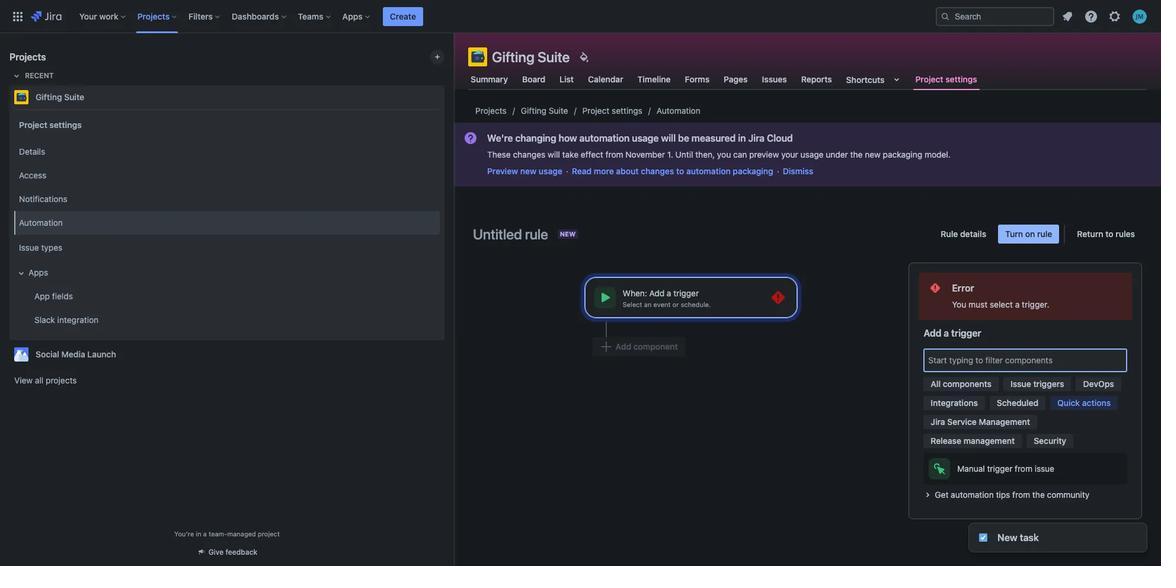 Task type: vqa. For each thing, say whether or not it's contained in the screenshot.
UNTITLED RULE
yes



Task type: describe. For each thing, give the bounding box(es) containing it.
new task
[[998, 532, 1039, 543]]

turn on rule
[[1005, 229, 1052, 239]]

release
[[931, 436, 961, 446]]

Start typing to filter components field
[[925, 350, 1126, 371]]

give
[[208, 548, 224, 557]]

trigger.
[[1022, 299, 1049, 309]]

packaging inside button
[[733, 166, 773, 176]]

board link
[[520, 69, 548, 90]]

dashboards button
[[228, 7, 291, 26]]

slack integration
[[34, 315, 99, 325]]

triggers
[[1033, 379, 1064, 389]]

issue
[[1035, 464, 1054, 474]]

0 horizontal spatial rule
[[525, 226, 548, 242]]

sidebar navigation image
[[441, 47, 467, 71]]

all components
[[931, 379, 992, 389]]

social media launch
[[36, 349, 116, 359]]

new for new task
[[998, 532, 1018, 543]]

we're
[[487, 133, 513, 143]]

effect
[[581, 149, 603, 159]]

all
[[931, 379, 941, 389]]

must
[[969, 299, 988, 309]]

pages link
[[721, 69, 750, 90]]

management
[[964, 436, 1015, 446]]

your work button
[[76, 7, 130, 26]]

projects for projects link
[[475, 106, 507, 116]]

slack integration link
[[21, 308, 440, 332]]

2 vertical spatial project
[[19, 119, 47, 130]]

integrations button
[[924, 396, 985, 410]]

issue for issue triggers
[[1011, 379, 1031, 389]]

a inside when: add a trigger select an event or schedule.
[[667, 288, 671, 298]]

task icon image
[[979, 533, 988, 542]]

calendar
[[588, 74, 623, 84]]

__new__trigger image
[[598, 290, 612, 305]]

search image
[[941, 12, 950, 21]]

access link
[[14, 164, 440, 187]]

1 vertical spatial add
[[924, 328, 942, 338]]

turn on rule button
[[998, 225, 1059, 244]]

jira inside the jira service management button
[[931, 417, 945, 427]]

add to starred image for gifting suite
[[441, 90, 455, 104]]

1 vertical spatial suite
[[64, 92, 84, 102]]

task
[[1020, 532, 1039, 543]]

a inside error you must select a trigger.
[[1015, 299, 1020, 309]]

quick actions button
[[1050, 396, 1118, 410]]

new inside button
[[520, 166, 537, 176]]

return
[[1077, 229, 1103, 239]]

app fields
[[34, 291, 73, 301]]

quick
[[1058, 398, 1080, 408]]

automation inside dropdown button
[[951, 490, 994, 500]]

projects for projects popup button
[[137, 11, 170, 21]]

0 vertical spatial will
[[661, 133, 676, 143]]

your work
[[79, 11, 118, 21]]

types
[[41, 242, 62, 252]]

usage inside button
[[539, 166, 562, 176]]

or
[[673, 300, 679, 308]]

expand image
[[14, 266, 28, 280]]

0 vertical spatial gifting
[[492, 49, 535, 65]]

preview new usage
[[487, 166, 562, 176]]

board
[[522, 74, 545, 84]]

trigger inside when: add a trigger select an event or schedule.
[[673, 288, 699, 298]]

all components button
[[924, 377, 999, 391]]

social
[[36, 349, 59, 359]]

feedback
[[226, 548, 257, 557]]

0 vertical spatial usage
[[632, 133, 659, 143]]

select
[[990, 299, 1013, 309]]

teams
[[298, 11, 323, 21]]

teams button
[[294, 7, 335, 26]]

preview new usage button
[[487, 165, 562, 177]]

0 vertical spatial project settings
[[915, 74, 977, 84]]

these
[[487, 149, 511, 159]]

notifications image
[[1060, 9, 1075, 23]]

view all projects
[[14, 375, 77, 385]]

release management
[[931, 436, 1015, 446]]

new for new
[[560, 230, 576, 238]]

untitled
[[473, 226, 522, 242]]

release management button
[[924, 434, 1022, 448]]

reports link
[[799, 69, 834, 90]]

collapse recent projects image
[[9, 69, 24, 83]]

primary element
[[7, 0, 936, 33]]

jira service management button
[[924, 415, 1037, 429]]

automation inside the we're changing how automation usage will be measured in jira cloud these changes will take effect from november 1. until then, you can preview your usage under the new packaging model.
[[579, 133, 630, 143]]

pages
[[724, 74, 748, 84]]

1 vertical spatial gifting suite
[[36, 92, 84, 102]]

can
[[733, 149, 747, 159]]

devops button
[[1076, 377, 1121, 391]]

media
[[61, 349, 85, 359]]

summary
[[471, 74, 508, 84]]

manual
[[957, 464, 985, 474]]

manual trigger from issue
[[957, 464, 1054, 474]]

forms
[[685, 74, 710, 84]]

scheduled button
[[990, 396, 1046, 410]]

then,
[[695, 149, 715, 159]]

apps inside button
[[28, 267, 48, 277]]

0 horizontal spatial projects
[[9, 52, 46, 62]]

automation inside button
[[686, 166, 731, 176]]

preview
[[749, 149, 779, 159]]

an
[[644, 300, 652, 308]]

apps button
[[339, 7, 375, 26]]

calendar link
[[586, 69, 626, 90]]

rule inside button
[[1037, 229, 1052, 239]]

tab list containing summary
[[461, 69, 1154, 90]]

0 vertical spatial suite
[[538, 49, 570, 65]]

apps button
[[14, 261, 440, 285]]

app
[[34, 291, 50, 301]]

2 vertical spatial gifting suite
[[521, 106, 568, 116]]

2 vertical spatial project settings
[[19, 119, 82, 130]]

cloud
[[767, 133, 793, 143]]

1 horizontal spatial gifting suite link
[[521, 104, 568, 118]]

projects
[[46, 375, 77, 385]]

changes inside the we're changing how automation usage will be measured in jira cloud these changes will take effect from november 1. until then, you can preview your usage under the new packaging model.
[[513, 149, 545, 159]]

managed
[[227, 530, 256, 538]]

notifications link
[[14, 187, 440, 211]]

select
[[623, 300, 642, 308]]

management
[[979, 417, 1030, 427]]

1 horizontal spatial settings
[[612, 106, 642, 116]]

scheduled
[[997, 398, 1039, 408]]

1 vertical spatial gifting
[[36, 92, 62, 102]]

app fields link
[[21, 285, 440, 308]]

you
[[717, 149, 731, 159]]



Task type: locate. For each thing, give the bounding box(es) containing it.
jira up release
[[931, 417, 945, 427]]

2 horizontal spatial usage
[[801, 149, 824, 159]]

automation down 'manual' at the bottom of page
[[951, 490, 994, 500]]

gifting down the 'recent'
[[36, 92, 62, 102]]

1 vertical spatial issue
[[1011, 379, 1031, 389]]

add inside when: add a trigger select an event or schedule.
[[649, 288, 665, 298]]

forms link
[[683, 69, 712, 90]]

there is an error in the configuration image
[[769, 288, 788, 307]]

dismiss
[[783, 166, 813, 176]]

0 vertical spatial automation
[[579, 133, 630, 143]]

tab list
[[461, 69, 1154, 90]]

0 vertical spatial add to starred image
[[441, 90, 455, 104]]

set background color image
[[577, 50, 591, 64]]

0 horizontal spatial changes
[[513, 149, 545, 159]]

new right preview
[[520, 166, 537, 176]]

launch
[[87, 349, 116, 359]]

1 horizontal spatial project settings
[[582, 106, 642, 116]]

new right under
[[865, 149, 881, 159]]

dismiss button
[[783, 165, 813, 177]]

details link
[[14, 140, 440, 164]]

slack
[[34, 315, 55, 325]]

social media launch link
[[9, 343, 440, 366]]

1 vertical spatial apps
[[28, 267, 48, 277]]

we're changing how automation usage will be measured in jira cloud these changes will take effect from november 1. until then, you can preview your usage under the new packaging model.
[[487, 133, 951, 159]]

0 vertical spatial the
[[850, 149, 863, 159]]

0 horizontal spatial automation
[[579, 133, 630, 143]]

in up can
[[738, 133, 746, 143]]

actions
[[1082, 398, 1111, 408]]

0 vertical spatial changes
[[513, 149, 545, 159]]

automation link down access link
[[14, 211, 440, 235]]

1 horizontal spatial automation link
[[657, 104, 700, 118]]

2 vertical spatial settings
[[49, 119, 82, 130]]

on
[[1025, 229, 1035, 239]]

2 vertical spatial from
[[1012, 490, 1030, 500]]

trigger up tips
[[987, 464, 1013, 474]]

apps inside dropdown button
[[342, 11, 363, 21]]

more
[[594, 166, 614, 176]]

1 vertical spatial new
[[520, 166, 537, 176]]

0 vertical spatial trigger
[[673, 288, 699, 298]]

new inside the we're changing how automation usage will be measured in jira cloud these changes will take effect from november 1. until then, you can preview your usage under the new packaging model.
[[865, 149, 881, 159]]

schedule.
[[681, 300, 711, 308]]

0 vertical spatial new
[[865, 149, 881, 159]]

2 vertical spatial gifting
[[521, 106, 546, 116]]

Search field
[[936, 7, 1054, 26]]

integration
[[57, 315, 99, 325]]

trigger up schedule.
[[673, 288, 699, 298]]

2 horizontal spatial project
[[915, 74, 943, 84]]

0 horizontal spatial will
[[548, 149, 560, 159]]

0 horizontal spatial automation
[[19, 217, 63, 227]]

give feedback
[[208, 548, 257, 557]]

1 vertical spatial usage
[[801, 149, 824, 159]]

1 vertical spatial jira
[[931, 417, 945, 427]]

packaging inside the we're changing how automation usage will be measured in jira cloud these changes will take effect from november 1. until then, you can preview your usage under the new packaging model.
[[883, 149, 922, 159]]

error
[[952, 283, 974, 293]]

automation link for notifications
[[14, 211, 440, 235]]

from up more
[[606, 149, 623, 159]]

0 horizontal spatial project
[[19, 119, 47, 130]]

1 vertical spatial automation
[[686, 166, 731, 176]]

1 vertical spatial from
[[1015, 464, 1033, 474]]

tips
[[996, 490, 1010, 500]]

in right you're
[[196, 530, 201, 538]]

gifting up changing
[[521, 106, 546, 116]]

will left take
[[548, 149, 560, 159]]

suite
[[538, 49, 570, 65], [64, 92, 84, 102], [549, 106, 568, 116]]

1 horizontal spatial project
[[582, 106, 610, 116]]

add to starred image
[[441, 90, 455, 104], [441, 347, 455, 362]]

0 horizontal spatial usage
[[539, 166, 562, 176]]

gifting suite up changing
[[521, 106, 568, 116]]

view
[[14, 375, 33, 385]]

project settings
[[915, 74, 977, 84], [582, 106, 642, 116], [19, 119, 82, 130]]

projects button
[[134, 7, 181, 26]]

usage up november
[[632, 133, 659, 143]]

from right tips
[[1012, 490, 1030, 500]]

issue triggers button
[[1004, 377, 1071, 391]]

0 vertical spatial in
[[738, 133, 746, 143]]

1 vertical spatial projects
[[9, 52, 46, 62]]

rule
[[941, 229, 958, 239]]

notifications
[[19, 194, 67, 204]]

0 horizontal spatial apps
[[28, 267, 48, 277]]

turn
[[1005, 229, 1023, 239]]

the down issue
[[1033, 490, 1045, 500]]

0 horizontal spatial packaging
[[733, 166, 773, 176]]

add up all
[[924, 328, 942, 338]]

return to rules button
[[1070, 225, 1142, 244]]

to down until
[[676, 166, 684, 176]]

issue up scheduled
[[1011, 379, 1031, 389]]

projects inside popup button
[[137, 11, 170, 21]]

trigger inside button
[[987, 464, 1013, 474]]

filters button
[[185, 7, 225, 26]]

group
[[12, 109, 440, 339], [12, 136, 440, 335]]

trigger down you
[[951, 328, 981, 338]]

gifting suite down the 'recent'
[[36, 92, 84, 102]]

group containing details
[[12, 136, 440, 335]]

0 vertical spatial automation link
[[657, 104, 700, 118]]

issue for issue types
[[19, 242, 39, 252]]

0 vertical spatial apps
[[342, 11, 363, 21]]

0 vertical spatial issue
[[19, 242, 39, 252]]

1 horizontal spatial automation
[[686, 166, 731, 176]]

rule right on
[[1037, 229, 1052, 239]]

2 horizontal spatial projects
[[475, 106, 507, 116]]

0 horizontal spatial in
[[196, 530, 201, 538]]

will left 'be'
[[661, 133, 676, 143]]

1 vertical spatial new
[[998, 532, 1018, 543]]

1 horizontal spatial rule
[[1037, 229, 1052, 239]]

1 vertical spatial automation
[[19, 217, 63, 227]]

get automation tips from the community button
[[921, 488, 1127, 502]]

0 vertical spatial automation
[[657, 106, 700, 116]]

issues link
[[760, 69, 789, 90]]

packaging down preview at the top right of the page
[[733, 166, 773, 176]]

issue types link
[[14, 235, 440, 261]]

changes
[[513, 149, 545, 159], [641, 166, 674, 176]]

automation for notifications
[[19, 217, 63, 227]]

1 horizontal spatial usage
[[632, 133, 659, 143]]

all
[[35, 375, 43, 385]]

model.
[[925, 149, 951, 159]]

1 group from the top
[[12, 109, 440, 339]]

0 horizontal spatial project settings
[[19, 119, 82, 130]]

community
[[1047, 490, 1090, 500]]

apps up app
[[28, 267, 48, 277]]

issues
[[762, 74, 787, 84]]

add to starred image for social media launch
[[441, 347, 455, 362]]

banner containing your work
[[0, 0, 1161, 33]]

project up details
[[19, 119, 47, 130]]

projects
[[137, 11, 170, 21], [9, 52, 46, 62], [475, 106, 507, 116]]

new
[[560, 230, 576, 238], [998, 532, 1018, 543]]

add
[[649, 288, 665, 298], [924, 328, 942, 338]]

automation link up 'be'
[[657, 104, 700, 118]]

preview
[[487, 166, 518, 176]]

team-
[[209, 530, 227, 538]]

from left issue
[[1015, 464, 1033, 474]]

help image
[[1084, 9, 1098, 23]]

automation up 'be'
[[657, 106, 700, 116]]

get automation tips from the community
[[935, 490, 1090, 500]]

until
[[676, 149, 693, 159]]

1 vertical spatial trigger
[[951, 328, 981, 338]]

issue inside button
[[1011, 379, 1031, 389]]

group containing project settings
[[12, 109, 440, 339]]

1 horizontal spatial add
[[924, 328, 942, 338]]

you're in a team-managed project
[[174, 530, 280, 538]]

the inside the we're changing how automation usage will be measured in jira cloud these changes will take effect from november 1. until then, you can preview your usage under the new packaging model.
[[850, 149, 863, 159]]

packaging left model.
[[883, 149, 922, 159]]

in inside the we're changing how automation usage will be measured in jira cloud these changes will take effect from november 1. until then, you can preview your usage under the new packaging model.
[[738, 133, 746, 143]]

changes down november
[[641, 166, 674, 176]]

0 vertical spatial jira
[[748, 133, 765, 143]]

error you must select a trigger.
[[952, 283, 1049, 309]]

timeline link
[[635, 69, 673, 90]]

create button
[[383, 7, 423, 26]]

reports
[[801, 74, 832, 84]]

create project image
[[433, 52, 442, 62]]

0 horizontal spatial gifting suite link
[[9, 85, 440, 109]]

new inside "button"
[[998, 532, 1018, 543]]

0 horizontal spatial the
[[850, 149, 863, 159]]

gifting suite up board
[[492, 49, 570, 65]]

access
[[19, 170, 46, 180]]

1 add to starred image from the top
[[441, 90, 455, 104]]

1.
[[667, 149, 673, 159]]

new task button
[[969, 523, 1147, 552]]

1 vertical spatial packaging
[[733, 166, 773, 176]]

1 horizontal spatial new
[[998, 532, 1018, 543]]

apps right teams dropdown button
[[342, 11, 363, 21]]

dashboards
[[232, 11, 279, 21]]

gifting suite link up details link
[[9, 85, 440, 109]]

1 vertical spatial changes
[[641, 166, 674, 176]]

read
[[572, 166, 592, 176]]

projects right work
[[137, 11, 170, 21]]

to left rules
[[1106, 229, 1114, 239]]

0 vertical spatial settings
[[946, 74, 977, 84]]

1 horizontal spatial in
[[738, 133, 746, 143]]

when: add a trigger select an event or schedule.
[[623, 288, 711, 308]]

1 vertical spatial in
[[196, 530, 201, 538]]

new right untitled rule
[[560, 230, 576, 238]]

1 horizontal spatial trigger
[[951, 328, 981, 338]]

to
[[676, 166, 684, 176], [1106, 229, 1114, 239]]

new left the task
[[998, 532, 1018, 543]]

manual trigger from issue button
[[924, 453, 1127, 485]]

changing
[[515, 133, 556, 143]]

1 vertical spatial the
[[1033, 490, 1045, 500]]

0 horizontal spatial add
[[649, 288, 665, 298]]

2 vertical spatial suite
[[549, 106, 568, 116]]

usage down take
[[539, 166, 562, 176]]

0 horizontal spatial jira
[[748, 133, 765, 143]]

security button
[[1027, 434, 1074, 448]]

components
[[943, 379, 992, 389]]

you
[[952, 299, 966, 309]]

november
[[626, 149, 665, 159]]

your
[[79, 11, 97, 21]]

automation down then,
[[686, 166, 731, 176]]

0 horizontal spatial automation link
[[14, 211, 440, 235]]

add up event
[[649, 288, 665, 298]]

changes inside button
[[641, 166, 674, 176]]

2 horizontal spatial settings
[[946, 74, 977, 84]]

trigger
[[673, 288, 699, 298], [951, 328, 981, 338], [987, 464, 1013, 474]]

0 vertical spatial projects
[[137, 11, 170, 21]]

0 vertical spatial project
[[915, 74, 943, 84]]

2 vertical spatial projects
[[475, 106, 507, 116]]

work
[[99, 11, 118, 21]]

1 vertical spatial project settings
[[582, 106, 642, 116]]

1 horizontal spatial new
[[865, 149, 881, 159]]

usage up dismiss
[[801, 149, 824, 159]]

jira inside the we're changing how automation usage will be measured in jira cloud these changes will take effect from november 1. until then, you can preview your usage under the new packaging model.
[[748, 133, 765, 143]]

packaging
[[883, 149, 922, 159], [733, 166, 773, 176]]

gifting up board
[[492, 49, 535, 65]]

projects link
[[475, 104, 507, 118]]

automation down notifications
[[19, 217, 63, 227]]

filters
[[189, 11, 213, 21]]

1 horizontal spatial changes
[[641, 166, 674, 176]]

2 horizontal spatial trigger
[[987, 464, 1013, 474]]

0 vertical spatial from
[[606, 149, 623, 159]]

summary link
[[468, 69, 510, 90]]

0 horizontal spatial new
[[520, 166, 537, 176]]

your profile and settings image
[[1133, 9, 1147, 23]]

0 horizontal spatial trigger
[[673, 288, 699, 298]]

1 horizontal spatial jira
[[931, 417, 945, 427]]

project down the calendar link at top
[[582, 106, 610, 116]]

2 horizontal spatial automation
[[951, 490, 994, 500]]

1 horizontal spatial the
[[1033, 490, 1045, 500]]

1 horizontal spatial automation
[[657, 106, 700, 116]]

1 vertical spatial automation link
[[14, 211, 440, 235]]

gifting suite link up changing
[[521, 104, 568, 118]]

rule right untitled
[[525, 226, 548, 242]]

give feedback button
[[190, 542, 265, 562]]

projects up the 'recent'
[[9, 52, 46, 62]]

return to rules
[[1077, 229, 1135, 239]]

settings image
[[1108, 9, 1122, 23]]

add a trigger
[[924, 328, 981, 338]]

2 vertical spatial trigger
[[987, 464, 1013, 474]]

about
[[616, 166, 639, 176]]

automation link for project settings
[[657, 104, 700, 118]]

automation up effect
[[579, 133, 630, 143]]

from inside button
[[1015, 464, 1033, 474]]

1 horizontal spatial issue
[[1011, 379, 1031, 389]]

apps
[[342, 11, 363, 21], [28, 267, 48, 277]]

jira image
[[31, 9, 61, 23], [31, 9, 61, 23]]

from inside the we're changing how automation usage will be measured in jira cloud these changes will take effect from november 1. until then, you can preview your usage under the new packaging model.
[[606, 149, 623, 159]]

service
[[947, 417, 977, 427]]

1 vertical spatial settings
[[612, 106, 642, 116]]

changes up preview new usage
[[513, 149, 545, 159]]

1 vertical spatial to
[[1106, 229, 1114, 239]]

1 horizontal spatial will
[[661, 133, 676, 143]]

banner
[[0, 0, 1161, 33]]

issue left types
[[19, 242, 39, 252]]

to inside button
[[676, 166, 684, 176]]

0 vertical spatial gifting suite
[[492, 49, 570, 65]]

to inside 'button'
[[1106, 229, 1114, 239]]

0 vertical spatial new
[[560, 230, 576, 238]]

1 horizontal spatial projects
[[137, 11, 170, 21]]

the inside dropdown button
[[1033, 490, 1045, 500]]

0 vertical spatial add
[[649, 288, 665, 298]]

issue types
[[19, 242, 62, 252]]

projects up we're
[[475, 106, 507, 116]]

2 add to starred image from the top
[[441, 347, 455, 362]]

issue
[[19, 242, 39, 252], [1011, 379, 1031, 389]]

project right 'shortcuts' dropdown button
[[915, 74, 943, 84]]

appswitcher icon image
[[11, 9, 25, 23]]

from inside dropdown button
[[1012, 490, 1030, 500]]

automation for project settings
[[657, 106, 700, 116]]

2 group from the top
[[12, 136, 440, 335]]

0 horizontal spatial issue
[[19, 242, 39, 252]]

jira up preview at the top right of the page
[[748, 133, 765, 143]]

rule details button
[[934, 225, 994, 244]]

devops
[[1083, 379, 1114, 389]]

0 horizontal spatial new
[[560, 230, 576, 238]]

expand image
[[921, 488, 935, 502]]

security
[[1034, 436, 1066, 446]]

the right under
[[850, 149, 863, 159]]

how
[[559, 133, 577, 143]]



